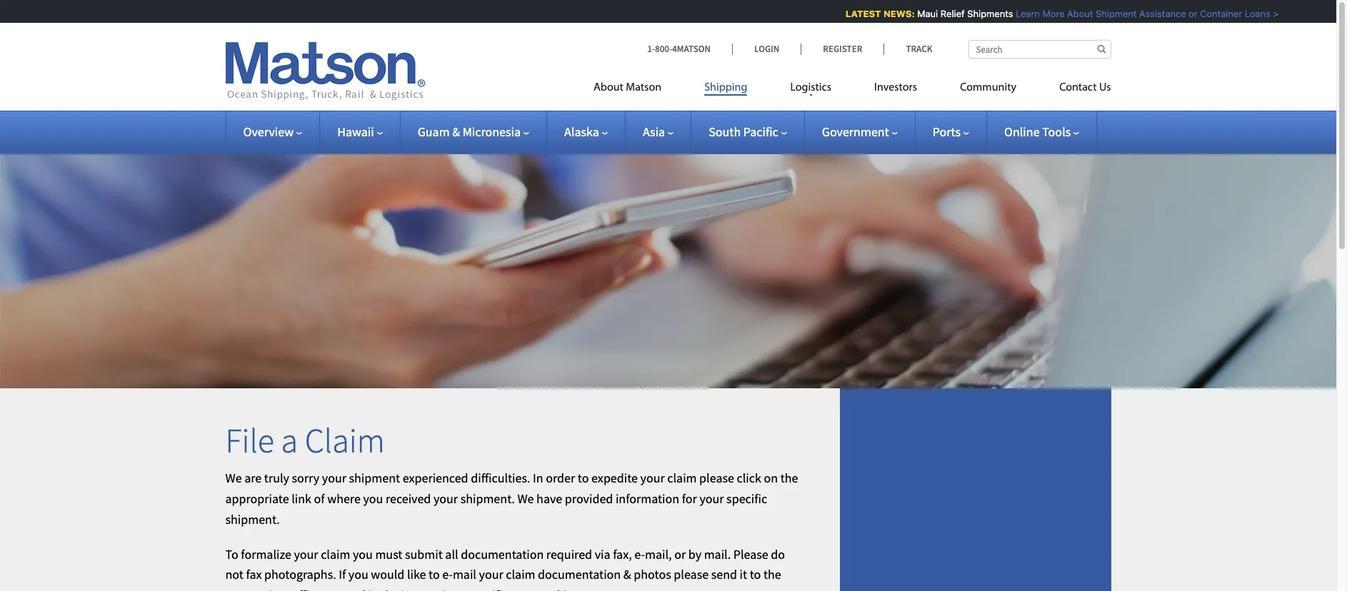 Task type: vqa. For each thing, say whether or not it's contained in the screenshot.
Warehousing
no



Task type: describe. For each thing, give the bounding box(es) containing it.
1 horizontal spatial we
[[518, 491, 534, 507]]

more
[[1039, 8, 1061, 19]]

in
[[368, 588, 378, 592]]

your up where
[[322, 470, 347, 487]]

1 vertical spatial e-
[[443, 567, 453, 583]]

would
[[371, 567, 405, 583]]

1 horizontal spatial e-
[[635, 546, 645, 563]]

all
[[445, 546, 459, 563]]

overview
[[243, 124, 294, 140]]

appropriate inside we are truly sorry your shipment experienced difficulties. in order to expedite your claim please click on the appropriate link of where you received your shipment. we have provided information for your specific shipment.
[[225, 491, 289, 507]]

please inside to formalize your claim you must submit all documentation required via fax, e-mail, or by mail. please do not fax photographs. if you would like to e-mail your claim documentation & photos please send it to the appropriate office notated in the instructions specific to your shipment.
[[674, 567, 709, 583]]

formalize
[[241, 546, 291, 563]]

if
[[339, 567, 346, 583]]

by
[[689, 546, 702, 563]]

about matson link
[[594, 75, 683, 104]]

where
[[327, 491, 361, 507]]

learn
[[1012, 8, 1036, 19]]

guam & micronesia
[[418, 124, 521, 140]]

800-
[[655, 43, 673, 55]]

difficulties.
[[471, 470, 531, 487]]

do
[[771, 546, 786, 563]]

contact
[[1060, 82, 1097, 94]]

link
[[292, 491, 312, 507]]

contact us link
[[1039, 75, 1112, 104]]

1-
[[648, 43, 655, 55]]

provided
[[565, 491, 613, 507]]

0 vertical spatial about
[[1063, 8, 1089, 19]]

photos
[[634, 567, 672, 583]]

specific inside to formalize your claim you must submit all documentation required via fax, e-mail, or by mail. please do not fax photographs. if you would like to e-mail your claim documentation & photos please send it to the appropriate office notated in the instructions specific to your shipment.
[[468, 588, 508, 592]]

overview link
[[243, 124, 302, 140]]

please inside we are truly sorry your shipment experienced difficulties. in order to expedite your claim please click on the appropriate link of where you received your shipment. we have provided information for your specific shipment.
[[700, 470, 735, 487]]

you inside we are truly sorry your shipment experienced difficulties. in order to expedite your claim please click on the appropriate link of where you received your shipment. we have provided information for your specific shipment.
[[363, 491, 383, 507]]

micronesia
[[463, 124, 521, 140]]

your down required
[[525, 588, 549, 592]]

about matson
[[594, 82, 662, 94]]

logistics
[[791, 82, 832, 94]]

click
[[737, 470, 762, 487]]

blue matson logo with ocean, shipping, truck, rail and logistics written beneath it. image
[[225, 42, 426, 101]]

maui
[[913, 8, 934, 19]]

2 vertical spatial you
[[349, 567, 369, 583]]

alaska
[[565, 124, 600, 140]]

notated
[[324, 588, 366, 592]]

4matson
[[673, 43, 711, 55]]

online tools link
[[1005, 124, 1080, 140]]

shipments
[[963, 8, 1009, 19]]

claim
[[305, 419, 385, 462]]

photographs.
[[264, 567, 336, 583]]

or inside to formalize your claim you must submit all documentation required via fax, e-mail, or by mail. please do not fax photographs. if you would like to e-mail your claim documentation & photos please send it to the appropriate office notated in the instructions specific to your shipment.
[[675, 546, 686, 563]]

mail.
[[704, 546, 731, 563]]

fax,
[[613, 546, 632, 563]]

expedite
[[592, 470, 638, 487]]

& inside to formalize your claim you must submit all documentation required via fax, e-mail, or by mail. please do not fax photographs. if you would like to e-mail your claim documentation & photos please send it to the appropriate office notated in the instructions specific to your shipment.
[[624, 567, 632, 583]]

shipment
[[1092, 8, 1133, 19]]

shipping link
[[683, 75, 769, 104]]

track link
[[884, 43, 933, 55]]

file a claim
[[225, 419, 385, 462]]

loans
[[1241, 8, 1267, 19]]

search image
[[1098, 44, 1107, 54]]

1 vertical spatial you
[[353, 546, 373, 563]]

asia
[[643, 124, 665, 140]]

like
[[407, 567, 426, 583]]

we are truly sorry your shipment experienced difficulties. in order to expedite your claim please click on the appropriate link of where you received your shipment. we have provided information for your specific shipment.
[[225, 470, 799, 528]]

investors link
[[853, 75, 939, 104]]

community link
[[939, 75, 1039, 104]]

0 vertical spatial or
[[1185, 8, 1194, 19]]

latest
[[841, 8, 877, 19]]

your right for
[[700, 491, 724, 507]]

0 horizontal spatial shipment.
[[225, 512, 280, 528]]

1 vertical spatial documentation
[[538, 567, 621, 583]]

claim inside we are truly sorry your shipment experienced difficulties. in order to expedite your claim please click on the appropriate link of where you received your shipment. we have provided information for your specific shipment.
[[668, 470, 697, 487]]

community
[[961, 82, 1017, 94]]

your up the information
[[641, 470, 665, 487]]

send
[[712, 567, 738, 583]]

top menu navigation
[[594, 75, 1112, 104]]

customer inputing information via laptop to matson's online tools. image
[[0, 132, 1337, 388]]

instructions
[[401, 588, 465, 592]]



Task type: locate. For each thing, give the bounding box(es) containing it.
we left have
[[518, 491, 534, 507]]

1-800-4matson
[[648, 43, 711, 55]]

please
[[700, 470, 735, 487], [674, 567, 709, 583]]

via
[[595, 546, 611, 563]]

0 vertical spatial specific
[[727, 491, 768, 507]]

news:
[[879, 8, 911, 19]]

to
[[225, 546, 239, 563]]

register link
[[801, 43, 884, 55]]

we
[[225, 470, 242, 487], [518, 491, 534, 507]]

the down would
[[381, 588, 399, 592]]

your down "experienced"
[[434, 491, 458, 507]]

0 vertical spatial we
[[225, 470, 242, 487]]

south
[[709, 124, 741, 140]]

about left matson
[[594, 82, 624, 94]]

0 vertical spatial shipment.
[[461, 491, 515, 507]]

e- right fax,
[[635, 546, 645, 563]]

1 horizontal spatial &
[[624, 567, 632, 583]]

a
[[281, 419, 298, 462]]

you right if
[[349, 567, 369, 583]]

contact us
[[1060, 82, 1112, 94]]

documentation down required
[[538, 567, 621, 583]]

order
[[546, 470, 576, 487]]

matson
[[626, 82, 662, 94]]

required
[[547, 546, 593, 563]]

appropriate inside to formalize your claim you must submit all documentation required via fax, e-mail, or by mail. please do not fax photographs. if you would like to e-mail your claim documentation & photos please send it to the appropriate office notated in the instructions specific to your shipment.
[[225, 588, 289, 592]]

to formalize your claim you must submit all documentation required via fax, e-mail, or by mail. please do not fax photographs. if you would like to e-mail your claim documentation & photos please send it to the appropriate office notated in the instructions specific to your shipment.
[[225, 546, 786, 592]]

experienced
[[403, 470, 469, 487]]

1 vertical spatial the
[[764, 567, 782, 583]]

appropriate
[[225, 491, 289, 507], [225, 588, 289, 592]]

2 appropriate from the top
[[225, 588, 289, 592]]

0 horizontal spatial specific
[[468, 588, 508, 592]]

2 horizontal spatial claim
[[668, 470, 697, 487]]

on
[[764, 470, 778, 487]]

fax
[[246, 567, 262, 583]]

in
[[533, 470, 544, 487]]

you
[[363, 491, 383, 507], [353, 546, 373, 563], [349, 567, 369, 583]]

2 vertical spatial shipment.
[[552, 588, 606, 592]]

documentation
[[461, 546, 544, 563], [538, 567, 621, 583]]

claim right the mail
[[506, 567, 536, 583]]

specific inside we are truly sorry your shipment experienced difficulties. in order to expedite your claim please click on the appropriate link of where you received your shipment. we have provided information for your specific shipment.
[[727, 491, 768, 507]]

the down do
[[764, 567, 782, 583]]

documentation up the mail
[[461, 546, 544, 563]]

1 horizontal spatial about
[[1063, 8, 1089, 19]]

0 vertical spatial &
[[453, 124, 460, 140]]

0 vertical spatial please
[[700, 470, 735, 487]]

tools
[[1043, 124, 1072, 140]]

shipment. up formalize
[[225, 512, 280, 528]]

of
[[314, 491, 325, 507]]

ports
[[933, 124, 961, 140]]

shipment.
[[461, 491, 515, 507], [225, 512, 280, 528], [552, 588, 606, 592]]

0 horizontal spatial about
[[594, 82, 624, 94]]

section
[[822, 388, 1130, 592]]

1 vertical spatial please
[[674, 567, 709, 583]]

asia link
[[643, 124, 674, 140]]

pacific
[[744, 124, 779, 140]]

assistance
[[1135, 8, 1182, 19]]

mail,
[[645, 546, 672, 563]]

track
[[907, 43, 933, 55]]

it
[[740, 567, 748, 583]]

learn more about shipment assistance or container loans > link
[[1012, 8, 1275, 19]]

specific down click
[[727, 491, 768, 507]]

2 horizontal spatial shipment.
[[552, 588, 606, 592]]

government
[[822, 124, 890, 140]]

claim up for
[[668, 470, 697, 487]]

government link
[[822, 124, 898, 140]]

investors
[[875, 82, 918, 94]]

e- up instructions
[[443, 567, 453, 583]]

have
[[537, 491, 563, 507]]

you down "shipment"
[[363, 491, 383, 507]]

latest news: maui relief shipments learn more about shipment assistance or container loans >
[[841, 8, 1275, 19]]

1 horizontal spatial shipment.
[[461, 491, 515, 507]]

shipment. down the difficulties.
[[461, 491, 515, 507]]

file
[[225, 419, 274, 462]]

shipment
[[349, 470, 400, 487]]

2 vertical spatial the
[[381, 588, 399, 592]]

south pacific
[[709, 124, 779, 140]]

alaska link
[[565, 124, 608, 140]]

must
[[376, 546, 403, 563]]

&
[[453, 124, 460, 140], [624, 567, 632, 583]]

1 vertical spatial about
[[594, 82, 624, 94]]

online
[[1005, 124, 1040, 140]]

us
[[1100, 82, 1112, 94]]

1 horizontal spatial or
[[1185, 8, 1194, 19]]

0 horizontal spatial e-
[[443, 567, 453, 583]]

truly
[[264, 470, 289, 487]]

the
[[781, 470, 799, 487], [764, 567, 782, 583], [381, 588, 399, 592]]

1-800-4matson link
[[648, 43, 733, 55]]

0 vertical spatial the
[[781, 470, 799, 487]]

shipment. down required
[[552, 588, 606, 592]]

submit
[[405, 546, 443, 563]]

specific down the mail
[[468, 588, 508, 592]]

>
[[1269, 8, 1275, 19]]

shipment. inside to formalize your claim you must submit all documentation required via fax, e-mail, or by mail. please do not fax photographs. if you would like to e-mail your claim documentation & photos please send it to the appropriate office notated in the instructions specific to your shipment.
[[552, 588, 606, 592]]

office
[[292, 588, 321, 592]]

your up photographs.
[[294, 546, 318, 563]]

or left the container
[[1185, 8, 1194, 19]]

about
[[1063, 8, 1089, 19], [594, 82, 624, 94]]

0 horizontal spatial we
[[225, 470, 242, 487]]

for
[[682, 491, 697, 507]]

& right guam
[[453, 124, 460, 140]]

please down by
[[674, 567, 709, 583]]

online tools
[[1005, 124, 1072, 140]]

& down fax,
[[624, 567, 632, 583]]

0 horizontal spatial or
[[675, 546, 686, 563]]

0 vertical spatial you
[[363, 491, 383, 507]]

1 vertical spatial shipment.
[[225, 512, 280, 528]]

1 vertical spatial appropriate
[[225, 588, 289, 592]]

shipping
[[705, 82, 748, 94]]

1 horizontal spatial specific
[[727, 491, 768, 507]]

about inside about matson "link"
[[594, 82, 624, 94]]

mail
[[453, 567, 477, 583]]

claim up if
[[321, 546, 350, 563]]

to inside we are truly sorry your shipment experienced difficulties. in order to expedite your claim please click on the appropriate link of where you received your shipment. we have provided information for your specific shipment.
[[578, 470, 589, 487]]

0 vertical spatial appropriate
[[225, 491, 289, 507]]

0 horizontal spatial claim
[[321, 546, 350, 563]]

received
[[386, 491, 431, 507]]

hawaii
[[337, 124, 374, 140]]

login link
[[733, 43, 801, 55]]

guam
[[418, 124, 450, 140]]

sorry
[[292, 470, 320, 487]]

we left are
[[225, 470, 242, 487]]

the inside we are truly sorry your shipment experienced difficulties. in order to expedite your claim please click on the appropriate link of where you received your shipment. we have provided information for your specific shipment.
[[781, 470, 799, 487]]

container
[[1196, 8, 1238, 19]]

the right the on
[[781, 470, 799, 487]]

0 vertical spatial claim
[[668, 470, 697, 487]]

1 horizontal spatial claim
[[506, 567, 536, 583]]

or left by
[[675, 546, 686, 563]]

0 vertical spatial documentation
[[461, 546, 544, 563]]

Search search field
[[969, 40, 1112, 59]]

1 vertical spatial we
[[518, 491, 534, 507]]

you left must
[[353, 546, 373, 563]]

login
[[755, 43, 780, 55]]

2 vertical spatial claim
[[506, 567, 536, 583]]

are
[[245, 470, 262, 487]]

logistics link
[[769, 75, 853, 104]]

appropriate down fax
[[225, 588, 289, 592]]

specific
[[727, 491, 768, 507], [468, 588, 508, 592]]

please left click
[[700, 470, 735, 487]]

1 appropriate from the top
[[225, 491, 289, 507]]

to
[[578, 470, 589, 487], [429, 567, 440, 583], [750, 567, 761, 583], [511, 588, 522, 592]]

0 vertical spatial e-
[[635, 546, 645, 563]]

1 vertical spatial or
[[675, 546, 686, 563]]

not
[[225, 567, 244, 583]]

None search field
[[969, 40, 1112, 59]]

1 vertical spatial specific
[[468, 588, 508, 592]]

about right more
[[1063, 8, 1089, 19]]

appropriate down are
[[225, 491, 289, 507]]

guam & micronesia link
[[418, 124, 530, 140]]

your right the mail
[[479, 567, 504, 583]]

1 vertical spatial claim
[[321, 546, 350, 563]]

0 horizontal spatial &
[[453, 124, 460, 140]]

1 vertical spatial &
[[624, 567, 632, 583]]

relief
[[937, 8, 961, 19]]

information
[[616, 491, 680, 507]]

please
[[734, 546, 769, 563]]



